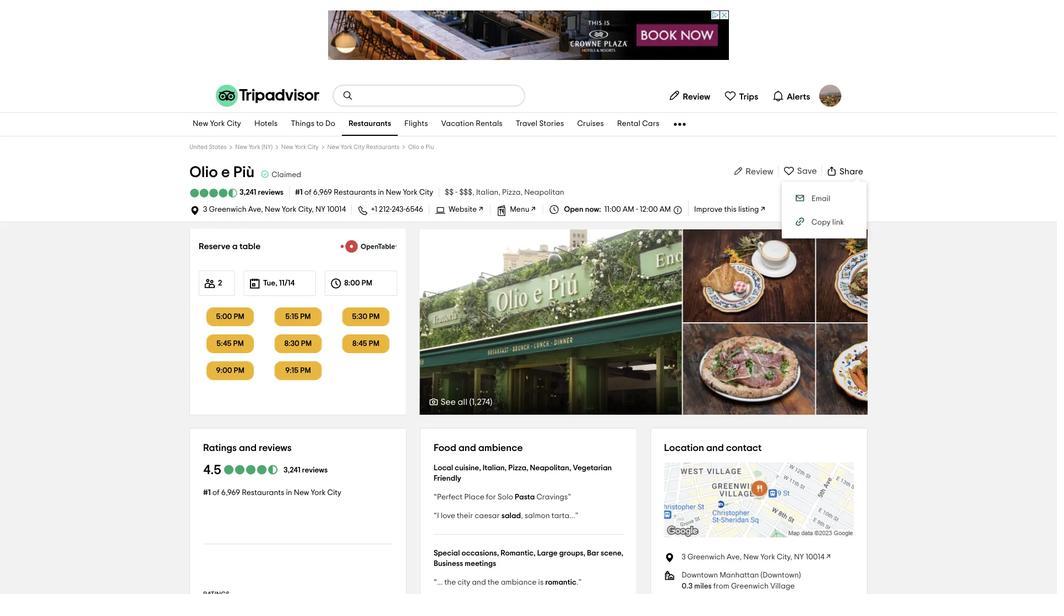 Task type: describe. For each thing, give the bounding box(es) containing it.
9:15 pm
[[285, 367, 311, 375]]

1 vertical spatial -
[[636, 206, 638, 214]]

downtown manhattan (downtown) 0.3 miles from greenwich village
[[682, 572, 801, 591]]

2 5:15 pm button from the left
[[274, 308, 322, 326]]

olio for olio e più
[[189, 165, 218, 180]]

2 5:00 pm button from the left
[[207, 308, 254, 326]]

5:00
[[216, 313, 232, 321]]

,
[[521, 513, 523, 520]]

special occasions, romantic, large groups, bar scene, business meetings
[[434, 550, 623, 568]]

ratings
[[203, 443, 237, 453]]

italian,
[[483, 464, 507, 472]]

hotels
[[254, 120, 278, 128]]

rental cars
[[617, 120, 659, 128]]

from
[[713, 583, 729, 591]]

"i
[[434, 513, 439, 520]]

email
[[811, 195, 830, 203]]

rentals
[[476, 120, 503, 128]]

e for piu
[[421, 144, 424, 150]]

open
[[564, 206, 583, 214]]

copy link
[[811, 219, 844, 227]]

solo
[[498, 494, 513, 502]]

1 vertical spatial in
[[286, 489, 292, 497]]

reserve
[[199, 242, 230, 251]]

romantic,
[[501, 550, 535, 557]]

ambience
[[478, 443, 523, 453]]

1 vertical spatial 10014
[[806, 554, 824, 562]]

olio for olio e piu
[[408, 144, 419, 150]]

1 horizontal spatial review link
[[732, 166, 773, 177]]

5:30
[[352, 313, 367, 321]]

"perfect place for solo pasta cravings"
[[434, 494, 571, 502]]

pm for 5:15 pm
[[300, 313, 311, 321]]

4.5
[[203, 464, 221, 477]]

special
[[434, 550, 460, 557]]

menu link
[[510, 206, 537, 214]]

+1 212-243-6546 link
[[371, 206, 423, 214]]

miles
[[694, 583, 712, 591]]

$$ - $$$ italian pizza neapolitan
[[445, 189, 564, 197]]

scene,
[[601, 550, 623, 557]]

243-
[[392, 206, 406, 214]]

0 horizontal spatial 3
[[203, 206, 207, 214]]

1 vertical spatial 3 greenwich ave, new york city, ny 10014
[[682, 554, 824, 562]]

12:00
[[640, 206, 658, 214]]

pm for 8:00 pm
[[362, 280, 372, 287]]

meetings
[[465, 560, 496, 568]]

olio e piu
[[408, 144, 434, 150]]

romantic
[[545, 579, 576, 587]]

cars
[[642, 120, 659, 128]]

+1 212-243-6546
[[371, 206, 423, 214]]

(1,274)
[[469, 398, 492, 407]]

0 vertical spatial 3 greenwich ave, new york city, ny 10014 link
[[203, 206, 346, 214]]

1 horizontal spatial 3
[[682, 554, 686, 562]]

and right the city on the bottom of the page
[[472, 579, 486, 587]]

and for ratings
[[239, 443, 257, 453]]

5:30 pm
[[352, 313, 380, 321]]

trips
[[739, 92, 758, 101]]

1 horizontal spatial in
[[378, 189, 384, 197]]

"i love their caesar salad , salmon tarta..."
[[434, 513, 578, 520]]

(downtown)
[[761, 572, 801, 580]]

is
[[538, 579, 544, 587]]

0 vertical spatial city,
[[298, 206, 314, 214]]

$$ - $$$ link
[[445, 189, 476, 197]]

save button
[[778, 165, 821, 177]]

salad
[[501, 513, 521, 520]]

1 the from the left
[[444, 579, 456, 587]]

alerts link
[[767, 85, 815, 107]]

4.5 of 5 bubbles image
[[189, 189, 238, 198]]

2 9:15 pm button from the left
[[274, 362, 322, 380]]

italian link
[[476, 189, 502, 197]]

salmon
[[525, 513, 550, 520]]

9:00
[[216, 367, 232, 375]]

1 horizontal spatial 3,241
[[284, 467, 300, 475]]

1 9:00 pm button from the left
[[200, 362, 260, 380]]

5:00 pm
[[216, 313, 244, 321]]

now
[[585, 206, 599, 214]]

listing
[[738, 206, 759, 214]]

0 vertical spatial new york city link
[[186, 113, 248, 136]]

profile picture image
[[819, 85, 841, 107]]

0 horizontal spatial #1
[[203, 489, 211, 497]]

1 vertical spatial reviews
[[259, 443, 292, 453]]

piu
[[426, 144, 434, 150]]

downtown
[[682, 572, 718, 580]]

for
[[486, 494, 496, 502]]

cruises
[[577, 120, 604, 128]]

see all (1,274)
[[441, 398, 492, 407]]

1 horizontal spatial of
[[304, 189, 311, 197]]

0 vertical spatial reviews
[[258, 189, 284, 197]]

restaurants down restaurants link
[[366, 144, 399, 150]]

+1
[[371, 206, 377, 214]]

cravings"
[[536, 494, 571, 502]]

0.3
[[682, 583, 693, 591]]

5:45 pm
[[217, 340, 244, 348]]

website link
[[449, 206, 485, 214]]

things
[[291, 120, 314, 128]]

food and ambience
[[434, 443, 523, 453]]

menu
[[510, 206, 529, 214]]

pm for 9:15 pm
[[300, 367, 311, 375]]

tripadvisor image
[[216, 85, 319, 107]]

location and contact
[[664, 443, 762, 453]]

0 vertical spatial 3,241
[[239, 189, 256, 197]]

pm for 5:30 pm
[[369, 313, 380, 321]]

and for location
[[706, 443, 724, 453]]

flights
[[404, 120, 428, 128]]

8:30
[[284, 340, 299, 348]]

ambiance
[[501, 579, 537, 587]]

see
[[441, 398, 456, 407]]

"...
[[434, 579, 443, 587]]

all
[[458, 398, 467, 407]]

2
[[218, 280, 222, 287]]

0 vertical spatial #1 of 6,969 restaurants in new york city
[[295, 189, 433, 197]]

1 5:45 pm button from the left
[[200, 335, 260, 353]]

improve this listing
[[694, 206, 759, 214]]

city
[[458, 579, 470, 587]]

0 horizontal spatial 6,969
[[221, 489, 240, 497]]

restaurants link
[[342, 113, 398, 136]]

neapolitan link
[[524, 189, 564, 197]]

restaurants down ratings and reviews
[[242, 489, 284, 497]]

1 vertical spatial new york city link
[[281, 144, 319, 150]]

2 8:45 pm button from the left
[[342, 335, 390, 353]]

pm for 8:30 pm
[[301, 340, 312, 348]]

5:15
[[285, 313, 298, 321]]

and for food
[[458, 443, 476, 453]]



Task type: vqa. For each thing, say whether or not it's contained in the screenshot.
the right "of"
yes



Task type: locate. For each thing, give the bounding box(es) containing it.
large
[[537, 550, 558, 557]]

and
[[239, 443, 257, 453], [458, 443, 476, 453], [706, 443, 724, 453], [472, 579, 486, 587]]

am right 11:00
[[623, 206, 634, 214]]

1 vertical spatial olio
[[189, 165, 218, 180]]

in
[[378, 189, 384, 197], [286, 489, 292, 497]]

1 vertical spatial ny
[[794, 554, 804, 562]]

0 horizontal spatial 3,241
[[239, 189, 256, 197]]

3,241 reviews up restaurants in new york city link
[[284, 467, 328, 475]]

0 horizontal spatial review
[[683, 92, 710, 101]]

e for più
[[221, 165, 230, 180]]

travel
[[516, 120, 537, 128]]

1 vertical spatial 3,241 reviews
[[284, 467, 328, 475]]

pm
[[362, 280, 372, 287], [234, 313, 244, 321], [300, 313, 311, 321], [369, 313, 380, 321], [233, 340, 244, 348], [301, 340, 312, 348], [369, 340, 379, 348], [234, 367, 244, 375], [300, 367, 311, 375]]

1 horizontal spatial new york city link
[[281, 144, 319, 150]]

8:00 pm
[[344, 280, 372, 287]]

8:30 pm
[[284, 340, 312, 348]]

5:45
[[217, 340, 232, 348]]

1 horizontal spatial review
[[746, 167, 773, 176]]

pm right 8:45
[[369, 340, 379, 348]]

0 vertical spatial in
[[378, 189, 384, 197]]

8:45 pm
[[352, 340, 379, 348]]

ny
[[315, 206, 325, 214], [794, 554, 804, 562]]

things to do link
[[284, 113, 342, 136]]

open now : 11:00 am - 12:00 am
[[562, 206, 671, 214]]

city, up (downtown) at the bottom right of page
[[777, 554, 792, 562]]

1 horizontal spatial ave,
[[727, 554, 742, 562]]

olio up 4.5 of 5 bubbles image
[[189, 165, 218, 180]]

new york city down "things"
[[281, 144, 319, 150]]

e
[[421, 144, 424, 150], [221, 165, 230, 180]]

0 horizontal spatial 3 greenwich ave, new york city, ny 10014
[[203, 206, 346, 214]]

$$
[[445, 189, 454, 197]]

ave,
[[248, 206, 263, 214], [727, 554, 742, 562]]

1 horizontal spatial the
[[488, 579, 499, 587]]

united states
[[189, 144, 227, 150]]

hotels link
[[248, 113, 284, 136]]

review
[[683, 92, 710, 101], [746, 167, 773, 176]]

2 8:30 pm button from the left
[[274, 335, 322, 353]]

greenwich inside downtown manhattan (downtown) 0.3 miles from greenwich village
[[731, 583, 769, 591]]

table
[[239, 242, 261, 251]]

1 horizontal spatial 3 greenwich ave, new york city, ny 10014 link
[[682, 553, 832, 563]]

save
[[797, 167, 817, 175]]

1 horizontal spatial e
[[421, 144, 424, 150]]

3 greenwich ave, new york city, ny 10014 up manhattan
[[682, 554, 824, 562]]

1 vertical spatial e
[[221, 165, 230, 180]]

and right ratings
[[239, 443, 257, 453]]

0 vertical spatial #1
[[295, 189, 303, 197]]

-
[[455, 189, 458, 197], [636, 206, 638, 214]]

0 vertical spatial review
[[683, 92, 710, 101]]

3,241
[[239, 189, 256, 197], [284, 467, 300, 475]]

0 vertical spatial ave,
[[248, 206, 263, 214]]

1 vertical spatial review
[[746, 167, 773, 176]]

pm right 5:30
[[369, 313, 380, 321]]

1 horizontal spatial 10014
[[806, 554, 824, 562]]

8:30 pm button
[[268, 335, 328, 353], [274, 335, 322, 353]]

0 vertical spatial 3,241 reviews
[[239, 189, 284, 197]]

2 vertical spatial reviews
[[302, 467, 328, 475]]

greenwich
[[209, 206, 246, 214], [687, 554, 725, 562], [731, 583, 769, 591]]

ave, up table
[[248, 206, 263, 214]]

pm for 8:45 pm
[[369, 340, 379, 348]]

più
[[233, 165, 254, 180]]

united
[[189, 144, 208, 150]]

greenwich down manhattan
[[731, 583, 769, 591]]

local
[[434, 464, 453, 472]]

0 vertical spatial ny
[[315, 206, 325, 214]]

0 vertical spatial review link
[[663, 85, 715, 107]]

pm right 9:15
[[300, 367, 311, 375]]

3,241 down più
[[239, 189, 256, 197]]

1 5:15 pm button from the left
[[268, 308, 328, 326]]

1 horizontal spatial new york city
[[281, 144, 319, 150]]

1 vertical spatial 6,969
[[221, 489, 240, 497]]

and left contact
[[706, 443, 724, 453]]

0 vertical spatial 3 greenwich ave, new york city, ny 10014
[[203, 206, 346, 214]]

2 5:45 pm button from the left
[[207, 335, 254, 353]]

2 the from the left
[[488, 579, 499, 587]]

review left trips link
[[683, 92, 710, 101]]

None search field
[[334, 86, 524, 106]]

0 horizontal spatial in
[[286, 489, 292, 497]]

(ny)
[[262, 144, 273, 150]]

0 horizontal spatial ave,
[[248, 206, 263, 214]]

0 horizontal spatial review link
[[663, 85, 715, 107]]

ny left +1
[[315, 206, 325, 214]]

#1 down claimed
[[295, 189, 303, 197]]

0 vertical spatial 6,969
[[313, 189, 332, 197]]

pm right '9:00'
[[234, 367, 244, 375]]

3 down 4.5 of 5 bubbles image
[[203, 206, 207, 214]]

stories
[[539, 120, 564, 128]]

and up cuisine,
[[458, 443, 476, 453]]

new york city restaurants link
[[327, 144, 399, 150]]

1 9:15 pm button from the left
[[268, 362, 328, 380]]

tue, 11/14
[[263, 280, 295, 287]]

1 vertical spatial of
[[212, 489, 219, 497]]

5:15 pm
[[285, 313, 311, 321]]

caesar
[[475, 513, 500, 520]]

0 horizontal spatial greenwich
[[209, 206, 246, 214]]

search image
[[342, 90, 353, 101]]

1 horizontal spatial 3 greenwich ave, new york city, ny 10014
[[682, 554, 824, 562]]

york
[[210, 120, 225, 128], [249, 144, 260, 150], [295, 144, 306, 150], [341, 144, 352, 150], [403, 189, 418, 197], [282, 206, 297, 214], [311, 489, 326, 497], [760, 554, 775, 562]]

olio
[[408, 144, 419, 150], [189, 165, 218, 180]]

#1 down 4.5
[[203, 489, 211, 497]]

restaurants up +1
[[334, 189, 376, 197]]

advertisement region
[[328, 10, 729, 60]]

3 up downtown
[[682, 554, 686, 562]]

0 vertical spatial of
[[304, 189, 311, 197]]

the right "...
[[444, 579, 456, 587]]

new york city link down "things"
[[281, 144, 319, 150]]

review link left trips link
[[663, 85, 715, 107]]

rental cars link
[[611, 113, 666, 136]]

reviews
[[258, 189, 284, 197], [259, 443, 292, 453], [302, 467, 328, 475]]

1 vertical spatial review link
[[732, 166, 773, 177]]

0 horizontal spatial ny
[[315, 206, 325, 214]]

3,241 up restaurants in new york city link
[[284, 467, 300, 475]]

pm right 5:00
[[234, 313, 244, 321]]

1 8:45 pm button from the left
[[336, 335, 396, 353]]

their
[[457, 513, 473, 520]]

#1 of 6,969 restaurants in new york city up +1
[[295, 189, 433, 197]]

location
[[664, 443, 704, 453]]

bar
[[587, 550, 599, 557]]

#1 of 6,969 restaurants in new york city down ratings and reviews
[[203, 489, 341, 497]]

1 vertical spatial 3,241
[[284, 467, 300, 475]]

0 vertical spatial -
[[455, 189, 458, 197]]

pm right 8:30
[[301, 340, 312, 348]]

am right the 12:00
[[660, 206, 671, 214]]

1 vertical spatial ave,
[[727, 554, 742, 562]]

3 greenwich ave, new york city, ny 10014 down claimed
[[203, 206, 346, 214]]

new york city link up states
[[186, 113, 248, 136]]

3,241 reviews down più
[[239, 189, 284, 197]]

0 horizontal spatial new york city
[[193, 120, 241, 128]]

vacation rentals
[[441, 120, 503, 128]]

3 greenwich ave, new york city, ny 10014 link up manhattan
[[682, 553, 832, 563]]

a
[[232, 242, 238, 251]]

0 horizontal spatial olio
[[189, 165, 218, 180]]

1 horizontal spatial ny
[[794, 554, 804, 562]]

greenwich up downtown
[[687, 554, 725, 562]]

1 5:30 pm button from the left
[[336, 308, 396, 326]]

do
[[325, 120, 335, 128]]

- right $$ at the top left of page
[[455, 189, 458, 197]]

0 vertical spatial 10014
[[327, 206, 346, 214]]

love
[[441, 513, 455, 520]]

to
[[316, 120, 324, 128]]

3 greenwich ave, new york city, ny 10014 link down claimed
[[203, 206, 346, 214]]

2 vertical spatial greenwich
[[731, 583, 769, 591]]

ave, up manhattan
[[727, 554, 742, 562]]

- left the 12:00
[[636, 206, 638, 214]]

."
[[576, 579, 582, 587]]

0 vertical spatial e
[[421, 144, 424, 150]]

1 horizontal spatial am
[[660, 206, 671, 214]]

1 vertical spatial #1
[[203, 489, 211, 497]]

alerts
[[787, 92, 810, 101]]

pizza link
[[502, 189, 524, 197]]

1 5:00 pm button from the left
[[200, 308, 260, 326]]

1 am from the left
[[623, 206, 634, 214]]

1 horizontal spatial #1
[[295, 189, 303, 197]]

restaurants in new york city link
[[242, 489, 341, 497]]

0 horizontal spatial 3 greenwich ave, new york city, ny 10014 link
[[203, 206, 346, 214]]

claimed
[[272, 171, 301, 179]]

0 vertical spatial greenwich
[[209, 206, 246, 214]]

0 horizontal spatial city,
[[298, 206, 314, 214]]

olio left piu
[[408, 144, 419, 150]]

new york (ny)
[[235, 144, 273, 150]]

0 horizontal spatial e
[[221, 165, 230, 180]]

:
[[599, 206, 601, 214]]

11:00
[[604, 206, 621, 214]]

flights link
[[398, 113, 435, 136]]

cruises link
[[571, 113, 611, 136]]

0 horizontal spatial -
[[455, 189, 458, 197]]

reserve a table
[[199, 242, 261, 251]]

0 horizontal spatial of
[[212, 489, 219, 497]]

this
[[724, 206, 737, 214]]

review link up listing
[[732, 166, 773, 177]]

review up listing
[[746, 167, 773, 176]]

city, down claimed
[[298, 206, 314, 214]]

e left più
[[221, 165, 230, 180]]

pm right 5:45
[[233, 340, 244, 348]]

1 horizontal spatial 6,969
[[313, 189, 332, 197]]

1 vertical spatial greenwich
[[687, 554, 725, 562]]

0 vertical spatial 3
[[203, 206, 207, 214]]

1 vertical spatial 3
[[682, 554, 686, 562]]

pm for 5:00 pm
[[234, 313, 244, 321]]

groups,
[[559, 550, 585, 557]]

ny up (downtown) at the bottom right of page
[[794, 554, 804, 562]]

the down meetings
[[488, 579, 499, 587]]

2 am from the left
[[660, 206, 671, 214]]

0 horizontal spatial new york city link
[[186, 113, 248, 136]]

improve
[[694, 206, 723, 214]]

pizza
[[502, 189, 521, 197]]

greenwich down 4.5 of 5 bubbles image
[[209, 206, 246, 214]]

0 vertical spatial new york city
[[193, 120, 241, 128]]

3 greenwich ave, new york city, ny 10014 link
[[203, 206, 346, 214], [682, 553, 832, 563]]

0 horizontal spatial am
[[623, 206, 634, 214]]

website
[[449, 206, 477, 214]]

pm right 5:15
[[300, 313, 311, 321]]

1 vertical spatial 3 greenwich ave, new york city, ny 10014 link
[[682, 553, 832, 563]]

2 9:00 pm button from the left
[[207, 362, 254, 380]]

1 8:30 pm button from the left
[[268, 335, 328, 353]]

vacation
[[441, 120, 474, 128]]

restaurants
[[349, 120, 391, 128], [366, 144, 399, 150], [334, 189, 376, 197], [242, 489, 284, 497]]

3,241 reviews
[[239, 189, 284, 197], [284, 467, 328, 475]]

1 vertical spatial #1 of 6,969 restaurants in new york city
[[203, 489, 341, 497]]

$$$
[[459, 189, 472, 197]]

neapolitan,
[[530, 464, 571, 472]]

new york city restaurants
[[327, 144, 399, 150]]

1 horizontal spatial -
[[636, 206, 638, 214]]

travel stories link
[[509, 113, 571, 136]]

occasions,
[[461, 550, 499, 557]]

pm right '8:00' at the top of the page
[[362, 280, 372, 287]]

new york city up states
[[193, 120, 241, 128]]

united states link
[[189, 144, 227, 150]]

restaurants up new york city restaurants link at the top of the page
[[349, 120, 391, 128]]

0 horizontal spatial the
[[444, 579, 456, 587]]

2 horizontal spatial greenwich
[[731, 583, 769, 591]]

pm for 9:00 pm
[[234, 367, 244, 375]]

1 horizontal spatial city,
[[777, 554, 792, 562]]

1 vertical spatial city,
[[777, 554, 792, 562]]

1 horizontal spatial olio
[[408, 144, 419, 150]]

1 vertical spatial new york city
[[281, 144, 319, 150]]

trips link
[[719, 85, 763, 107]]

2 5:30 pm button from the left
[[342, 308, 390, 326]]

e left piu
[[421, 144, 424, 150]]

new york (ny) link
[[235, 144, 273, 150]]

pm for 5:45 pm
[[233, 340, 244, 348]]

improve this listing link
[[694, 206, 767, 214]]

1 horizontal spatial greenwich
[[687, 554, 725, 562]]

neapolitan
[[524, 189, 564, 197]]

things to do
[[291, 120, 335, 128]]

0 horizontal spatial 10014
[[327, 206, 346, 214]]

tarta..."
[[552, 513, 578, 520]]

0 vertical spatial olio
[[408, 144, 419, 150]]



